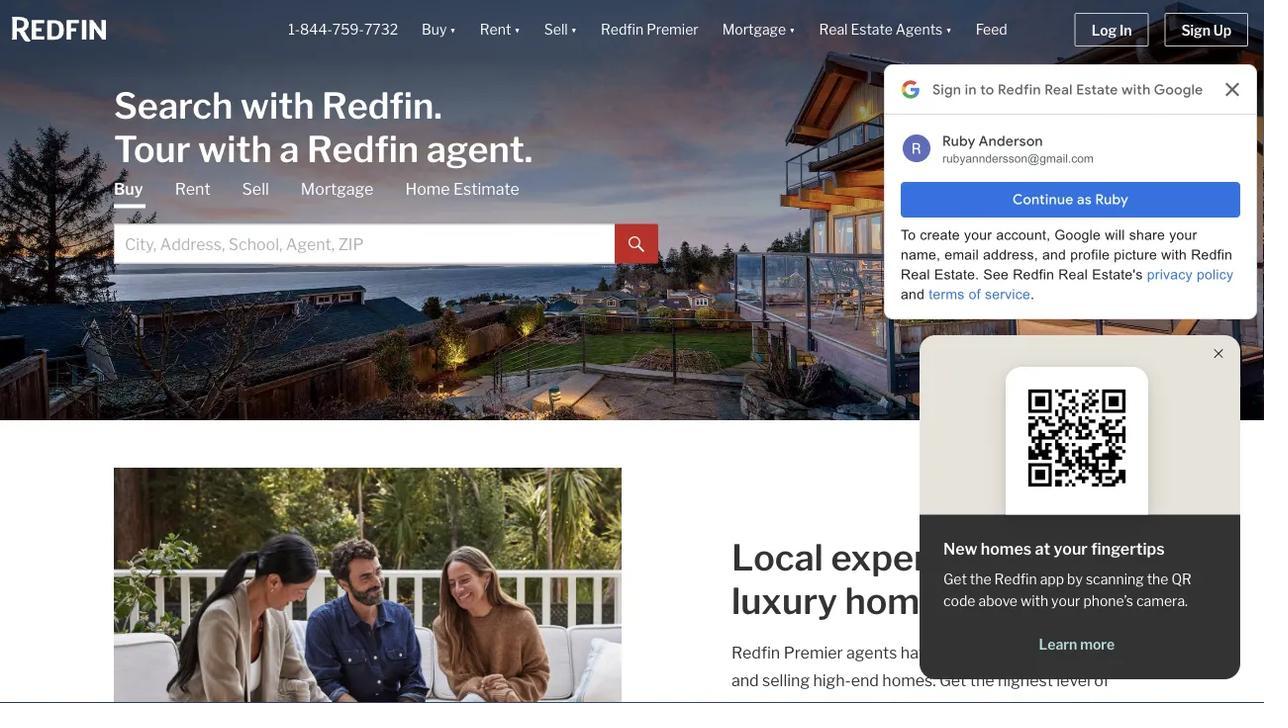 Task type: describe. For each thing, give the bounding box(es) containing it.
sign up
[[1181, 22, 1231, 39]]

camera.
[[1136, 593, 1188, 610]]

for
[[999, 537, 1049, 580]]

agents
[[846, 643, 897, 663]]

sell for sell ▾
[[544, 21, 568, 38]]

buy link
[[114, 179, 143, 208]]

feed
[[976, 21, 1007, 38]]

high-
[[813, 671, 851, 690]]

rent for rent
[[175, 180, 210, 199]]

rent link
[[175, 179, 210, 200]]

agents
[[896, 21, 943, 38]]

redfin premier button
[[589, 0, 710, 59]]

search
[[114, 84, 233, 127]]

submit search image
[[629, 237, 644, 253]]

sell ▾
[[544, 21, 577, 38]]

▾ for rent ▾
[[514, 21, 520, 38]]

buy for buy
[[114, 180, 143, 199]]

real estate agents ▾
[[819, 21, 952, 38]]

and
[[731, 671, 759, 690]]

▾ for mortgage ▾
[[789, 21, 795, 38]]

City, Address, School, Agent, ZIP search field
[[114, 224, 615, 264]]

luxury
[[731, 580, 837, 624]]

rent ▾
[[480, 21, 520, 38]]

a
[[279, 127, 299, 171]]

real estate agents ▾ button
[[807, 0, 964, 59]]

real
[[819, 21, 848, 38]]

buy for buy ▾
[[422, 21, 447, 38]]

up
[[1213, 22, 1231, 39]]

your inside get the redfin app by scanning the qr code above with your phone's camera.
[[1051, 593, 1080, 610]]

level
[[1057, 671, 1091, 690]]

real estate agents ▾ link
[[819, 0, 952, 59]]

redfin.
[[322, 84, 442, 127]]

5 ▾ from the left
[[946, 21, 952, 38]]

with inside get the redfin app by scanning the qr code above with your phone's camera.
[[1021, 593, 1048, 610]]

service
[[731, 699, 785, 704]]

homes.
[[882, 671, 936, 690]]

from
[[789, 699, 824, 704]]

our
[[828, 699, 852, 704]]

home estimate
[[405, 180, 520, 199]]

premier for redfin premier agents have years of experience buying and selling high-end homes. get the highest level of service from our best agents.
[[784, 643, 843, 663]]

estimate
[[453, 180, 520, 199]]

get inside redfin premier agents have years of experience buying and selling high-end homes. get the highest level of service from our best agents.
[[939, 671, 966, 690]]

buying
[[1088, 643, 1137, 663]]

redfin inside button
[[601, 21, 644, 38]]

7732
[[364, 21, 398, 38]]

▾ for buy ▾
[[450, 21, 456, 38]]

1-844-759-7732
[[288, 21, 398, 38]]

get the redfin app by scanning the qr code above with your phone's camera.
[[943, 572, 1192, 610]]

app install qr code image
[[1021, 383, 1132, 494]]

learn
[[1039, 637, 1077, 654]]

sign up button
[[1165, 13, 1248, 47]]

mortgage ▾
[[722, 21, 795, 38]]

selling
[[762, 671, 810, 690]]

redfin inside redfin premier agents have years of experience buying and selling high-end homes. get the highest level of service from our best agents.
[[731, 643, 780, 663]]

redfin premier agents have years of experience buying and selling high-end homes. get the highest level of service from our best agents.
[[731, 643, 1137, 704]]

mortgage ▾ button
[[722, 0, 795, 59]]

estate
[[851, 21, 893, 38]]

agents.
[[892, 699, 946, 704]]

best
[[856, 699, 889, 704]]

tour
[[114, 127, 191, 171]]

fingertips
[[1091, 540, 1165, 559]]

learn more
[[1039, 637, 1115, 654]]

buy ▾
[[422, 21, 456, 38]]

redfin inside "search with redfin. tour with a redfin agent."
[[307, 127, 419, 171]]

the inside redfin premier agents have years of experience buying and selling high-end homes. get the highest level of service from our best agents.
[[970, 671, 994, 690]]

sell link
[[242, 179, 269, 200]]

▾ for sell ▾
[[571, 21, 577, 38]]

sell ▾ button
[[532, 0, 589, 59]]

buy ▾ button
[[422, 0, 456, 59]]

log in
[[1092, 22, 1132, 39]]

with down 1-
[[240, 84, 314, 127]]

agent.
[[426, 127, 533, 171]]

sell for sell
[[242, 180, 269, 199]]



Task type: vqa. For each thing, say whether or not it's contained in the screenshot.
the code at bottom
yes



Task type: locate. For each thing, give the bounding box(es) containing it.
feed button
[[964, 0, 1059, 59]]

with up sell link
[[198, 127, 272, 171]]

the up camera.
[[1147, 572, 1168, 589]]

1 vertical spatial get
[[939, 671, 966, 690]]

mortgage for mortgage ▾
[[722, 21, 786, 38]]

premier inside button
[[647, 21, 699, 38]]

844-
[[300, 21, 332, 38]]

have
[[901, 643, 936, 663]]

of
[[983, 643, 999, 663], [1094, 671, 1109, 690]]

premier up high-
[[784, 643, 843, 663]]

1 vertical spatial premier
[[784, 643, 843, 663]]

local expertise for luxury homes
[[731, 537, 1049, 624]]

redfin inside get the redfin app by scanning the qr code above with your phone's camera.
[[994, 572, 1037, 589]]

sell inside dropdown button
[[544, 21, 568, 38]]

1 vertical spatial homes
[[845, 580, 959, 624]]

get
[[943, 572, 967, 589], [939, 671, 966, 690]]

mortgage up city, address, school, agent, zip search field
[[301, 180, 374, 199]]

1 horizontal spatial premier
[[784, 643, 843, 663]]

highest
[[998, 671, 1053, 690]]

log
[[1092, 22, 1117, 39]]

scanning
[[1086, 572, 1144, 589]]

redfin up mortgage link
[[307, 127, 419, 171]]

redfin premier
[[601, 21, 699, 38]]

rent ▾ button
[[468, 0, 532, 59]]

▾
[[450, 21, 456, 38], [514, 21, 520, 38], [571, 21, 577, 38], [789, 21, 795, 38], [946, 21, 952, 38]]

with down app
[[1021, 593, 1048, 610]]

4 ▾ from the left
[[789, 21, 795, 38]]

a woman showing a document for a backyard consultation. image
[[114, 468, 622, 704]]

the up the above
[[970, 572, 991, 589]]

app
[[1040, 572, 1064, 589]]

homes inside local expertise for luxury homes
[[845, 580, 959, 624]]

3 ▾ from the left
[[571, 21, 577, 38]]

1 vertical spatial rent
[[175, 180, 210, 199]]

tab list
[[114, 179, 658, 264]]

premier inside redfin premier agents have years of experience buying and selling high-end homes. get the highest level of service from our best agents.
[[784, 643, 843, 663]]

get down years
[[939, 671, 966, 690]]

rent
[[480, 21, 511, 38], [175, 180, 210, 199]]

0 vertical spatial of
[[983, 643, 999, 663]]

tab list containing buy
[[114, 179, 658, 264]]

buy ▾ button
[[410, 0, 468, 59]]

homes up have
[[845, 580, 959, 624]]

your right at
[[1054, 540, 1088, 559]]

1 ▾ from the left
[[450, 21, 456, 38]]

redfin up and
[[731, 643, 780, 663]]

1-844-759-7732 link
[[288, 21, 398, 38]]

expertise
[[831, 537, 992, 580]]

sell
[[544, 21, 568, 38], [242, 180, 269, 199]]

by
[[1067, 572, 1083, 589]]

learn more link
[[943, 636, 1210, 655]]

1 vertical spatial sell
[[242, 180, 269, 199]]

buy down tour
[[114, 180, 143, 199]]

1 horizontal spatial rent
[[480, 21, 511, 38]]

mortgage for mortgage
[[301, 180, 374, 199]]

rent inside dropdown button
[[480, 21, 511, 38]]

buy inside dropdown button
[[422, 21, 447, 38]]

years
[[939, 643, 980, 663]]

rent right buy ▾ at the left top of the page
[[480, 21, 511, 38]]

1-
[[288, 21, 300, 38]]

mortgage
[[722, 21, 786, 38], [301, 180, 374, 199]]

2 ▾ from the left
[[514, 21, 520, 38]]

1 vertical spatial of
[[1094, 671, 1109, 690]]

1 horizontal spatial sell
[[544, 21, 568, 38]]

with
[[240, 84, 314, 127], [198, 127, 272, 171], [1021, 593, 1048, 610]]

qr
[[1171, 572, 1192, 589]]

0 vertical spatial homes
[[981, 540, 1032, 559]]

more
[[1080, 637, 1115, 654]]

0 horizontal spatial homes
[[845, 580, 959, 624]]

homes left at
[[981, 540, 1032, 559]]

home estimate link
[[405, 179, 520, 200]]

▾ left sell ▾
[[514, 21, 520, 38]]

the down years
[[970, 671, 994, 690]]

0 vertical spatial your
[[1054, 540, 1088, 559]]

0 vertical spatial rent
[[480, 21, 511, 38]]

buy right 7732
[[422, 21, 447, 38]]

1 vertical spatial buy
[[114, 180, 143, 199]]

mortgage left real
[[722, 21, 786, 38]]

1 horizontal spatial mortgage
[[722, 21, 786, 38]]

▾ right rent ▾
[[571, 21, 577, 38]]

sell right rent link
[[242, 180, 269, 199]]

at
[[1035, 540, 1050, 559]]

1 horizontal spatial homes
[[981, 540, 1032, 559]]

▾ left rent ▾
[[450, 21, 456, 38]]

0 horizontal spatial mortgage
[[301, 180, 374, 199]]

redfin up the above
[[994, 572, 1037, 589]]

get up code
[[943, 572, 967, 589]]

get inside get the redfin app by scanning the qr code above with your phone's camera.
[[943, 572, 967, 589]]

premier
[[647, 21, 699, 38], [784, 643, 843, 663]]

rent down tour
[[175, 180, 210, 199]]

log in button
[[1075, 13, 1149, 47]]

of right level
[[1094, 671, 1109, 690]]

mortgage inside dropdown button
[[722, 21, 786, 38]]

0 vertical spatial buy
[[422, 21, 447, 38]]

buy
[[422, 21, 447, 38], [114, 180, 143, 199]]

your down by
[[1051, 593, 1080, 610]]

0 horizontal spatial premier
[[647, 21, 699, 38]]

new homes at your fingertips
[[943, 540, 1165, 559]]

759-
[[332, 21, 364, 38]]

0 vertical spatial premier
[[647, 21, 699, 38]]

0 horizontal spatial rent
[[175, 180, 210, 199]]

home
[[405, 180, 450, 199]]

search with redfin. tour with a redfin agent.
[[114, 84, 533, 171]]

1 vertical spatial your
[[1051, 593, 1080, 610]]

sell right rent ▾
[[544, 21, 568, 38]]

1 vertical spatial mortgage
[[301, 180, 374, 199]]

▾ left real
[[789, 21, 795, 38]]

of right years
[[983, 643, 999, 663]]

homes
[[981, 540, 1032, 559], [845, 580, 959, 624]]

sign
[[1181, 22, 1211, 39]]

redfin
[[601, 21, 644, 38], [307, 127, 419, 171], [994, 572, 1037, 589], [731, 643, 780, 663]]

1 horizontal spatial of
[[1094, 671, 1109, 690]]

rent for rent ▾
[[480, 21, 511, 38]]

the
[[970, 572, 991, 589], [1147, 572, 1168, 589], [970, 671, 994, 690]]

0 vertical spatial sell
[[544, 21, 568, 38]]

0 horizontal spatial of
[[983, 643, 999, 663]]

0 horizontal spatial buy
[[114, 180, 143, 199]]

▾ right agents
[[946, 21, 952, 38]]

0 vertical spatial mortgage
[[722, 21, 786, 38]]

in
[[1120, 22, 1132, 39]]

rent ▾ button
[[480, 0, 520, 59]]

your
[[1054, 540, 1088, 559], [1051, 593, 1080, 610]]

mortgage ▾ button
[[710, 0, 807, 59]]

experience
[[1002, 643, 1084, 663]]

0 vertical spatial get
[[943, 572, 967, 589]]

1 horizontal spatial buy
[[422, 21, 447, 38]]

end
[[851, 671, 879, 690]]

new
[[943, 540, 978, 559]]

redfin right sell ▾
[[601, 21, 644, 38]]

premier left mortgage ▾
[[647, 21, 699, 38]]

local
[[731, 537, 823, 580]]

code
[[943, 593, 976, 610]]

premier for redfin premier
[[647, 21, 699, 38]]

phone's
[[1083, 593, 1133, 610]]

sell ▾ button
[[544, 0, 577, 59]]

0 horizontal spatial sell
[[242, 180, 269, 199]]

mortgage link
[[301, 179, 374, 200]]

above
[[979, 593, 1018, 610]]



